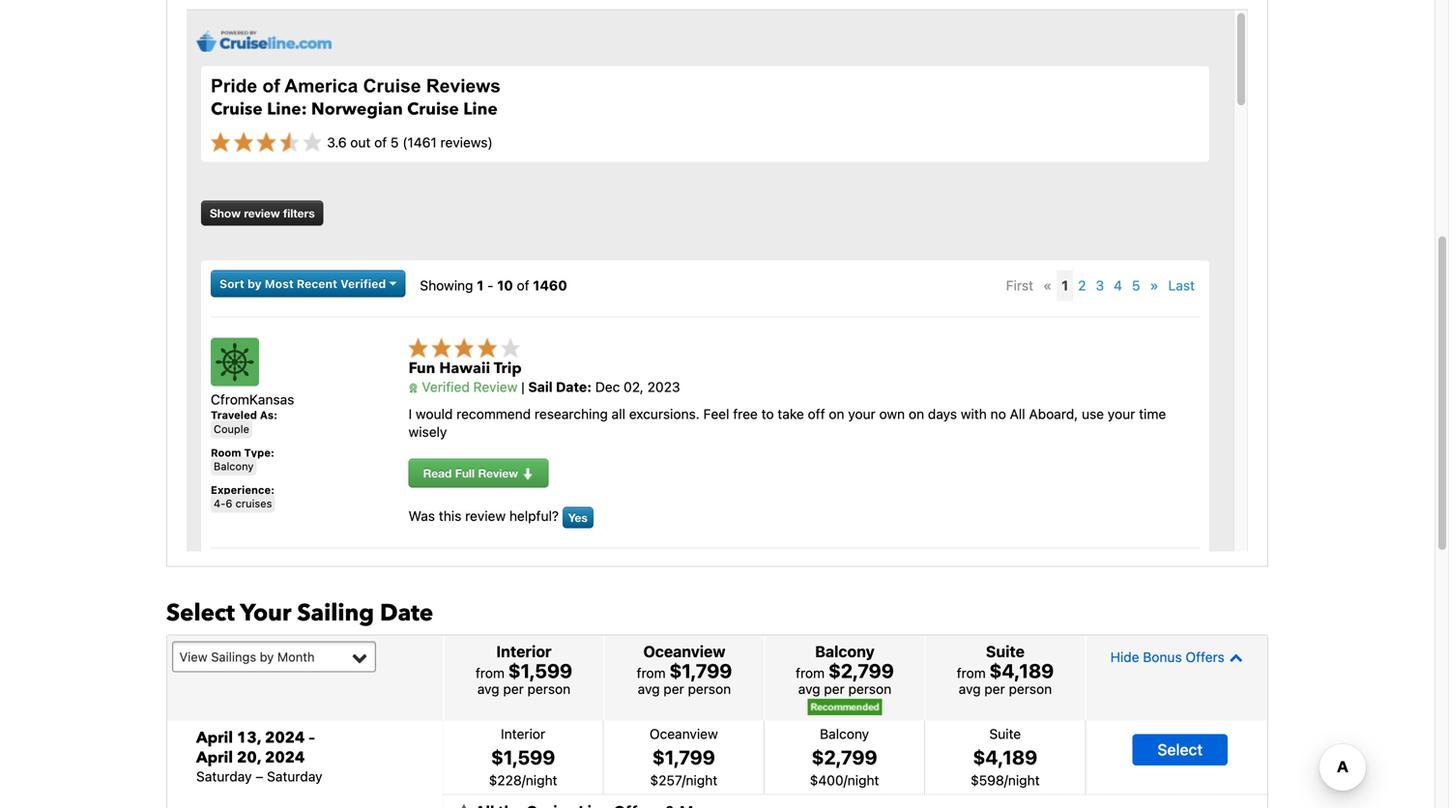 Task type: vqa. For each thing, say whether or not it's contained in the screenshot.


Task type: locate. For each thing, give the bounding box(es) containing it.
avg
[[477, 681, 500, 697], [638, 681, 660, 697], [798, 681, 820, 697], [959, 681, 981, 697]]

from for $1,799
[[637, 665, 666, 681]]

select link
[[1133, 734, 1228, 766]]

suite inside suite $4,189 $598 / night
[[990, 726, 1021, 742]]

april left '20,'
[[196, 747, 233, 769]]

person inside the suite from $4,189 avg per person
[[1009, 681, 1052, 697]]

on right the own
[[909, 406, 924, 422]]

interior inside interior from $1,599 avg per person
[[496, 642, 552, 661]]

from up oceanview $1,799 $257 / night
[[637, 665, 666, 681]]

$1,599 up $228
[[491, 746, 555, 768]]

balcony up recommended image on the bottom of page
[[815, 642, 875, 661]]

select up view
[[166, 597, 235, 629]]

1 horizontal spatial saturday
[[267, 769, 323, 785]]

yes
[[568, 511, 588, 524]]

from inside oceanview from $1,799 avg per person
[[637, 665, 666, 681]]

1 vertical spatial by
[[260, 650, 274, 664]]

avg for $1,799
[[638, 681, 660, 697]]

1 vertical spatial select
[[1158, 741, 1203, 759]]

april
[[196, 727, 233, 749], [196, 747, 233, 769]]

$2,799 up $400
[[812, 746, 877, 768]]

1 horizontal spatial review
[[465, 508, 506, 524]]

night right '$598'
[[1008, 772, 1040, 788]]

saturday right '20,'
[[267, 769, 323, 785]]

0 vertical spatial $2,799
[[829, 659, 894, 682]]

/ inside suite $4,189 $598 / night
[[1004, 772, 1008, 788]]

$4,189 up suite $4,189 $598 / night
[[990, 659, 1054, 682]]

from inside "balcony from $2,799 avg per person"
[[796, 665, 825, 681]]

bonus
[[1143, 649, 1182, 665]]

as:
[[260, 409, 278, 422]]

read full review button
[[409, 459, 549, 488]]

by right sort
[[247, 277, 262, 291]]

0 vertical spatial balcony
[[214, 460, 254, 473]]

3 link
[[1091, 270, 1109, 301]]

4 / from the left
[[1004, 772, 1008, 788]]

$1,799 inside oceanview from $1,799 avg per person
[[670, 659, 732, 682]]

1 avg from the left
[[477, 681, 500, 697]]

avg inside "balcony from $2,799 avg per person"
[[798, 681, 820, 697]]

review up recommend at bottom
[[473, 379, 518, 395]]

/ inside interior $1,599 $228 / night
[[522, 772, 526, 788]]

to
[[762, 406, 774, 422]]

verified review link
[[409, 379, 518, 395]]

of right "10"
[[517, 277, 529, 293]]

by inside 'link'
[[247, 277, 262, 291]]

star image
[[457, 804, 471, 808]]

1 horizontal spatial 1
[[1062, 277, 1069, 293]]

date
[[380, 597, 433, 629]]

0 horizontal spatial 1
[[477, 277, 484, 293]]

your left the own
[[848, 406, 876, 422]]

/ for $1,799
[[682, 772, 686, 788]]

from up suite $4,189 $598 / night
[[957, 665, 986, 681]]

1 vertical spatial interior
[[501, 726, 545, 742]]

per up recommended image on the bottom of page
[[824, 681, 845, 697]]

2 vertical spatial balcony
[[820, 726, 869, 742]]

4 avg from the left
[[959, 681, 981, 697]]

april 13, 2024 – april 20, 2024 saturday – saturday
[[196, 727, 323, 785]]

1 horizontal spatial on
[[909, 406, 924, 422]]

2024 right 13,
[[265, 727, 305, 749]]

interior inside interior $1,599 $228 / night
[[501, 726, 545, 742]]

-
[[487, 277, 494, 293]]

0 vertical spatial $1,799
[[670, 659, 732, 682]]

from up recommended image on the bottom of page
[[796, 665, 825, 681]]

1 vertical spatial 5
[[1132, 277, 1140, 293]]

1 left -
[[477, 277, 484, 293]]

1 vertical spatial $2,799
[[812, 746, 877, 768]]

interior $1,599 $228 / night
[[489, 726, 557, 788]]

night right $257
[[686, 772, 718, 788]]

1 vertical spatial review
[[465, 508, 506, 524]]

show review filters button
[[201, 201, 324, 226]]

cruise up norwegian
[[363, 75, 421, 96]]

of right out
[[374, 134, 387, 150]]

0 vertical spatial interior
[[496, 642, 552, 661]]

your
[[848, 406, 876, 422], [1108, 406, 1135, 422]]

avg inside the suite from $4,189 avg per person
[[959, 681, 981, 697]]

0 vertical spatial verified
[[340, 277, 386, 291]]

experience:
[[211, 484, 275, 496]]

suite $4,189 $598 / night
[[971, 726, 1040, 788]]

0 vertical spatial oceanview
[[643, 642, 726, 661]]

– down 13,
[[256, 769, 263, 785]]

1 vertical spatial $4,189
[[973, 746, 1038, 768]]

5 left (1461
[[391, 134, 399, 150]]

all
[[612, 406, 626, 422]]

from up interior $1,599 $228 / night
[[476, 665, 505, 681]]

3 / from the left
[[844, 772, 848, 788]]

from for $2,799
[[796, 665, 825, 681]]

person inside interior from $1,599 avg per person
[[528, 681, 571, 697]]

1 vertical spatial oceanview
[[650, 726, 718, 742]]

night right $228
[[526, 772, 557, 788]]

0 vertical spatial suite
[[986, 642, 1025, 661]]

$1,599 up interior $1,599 $228 / night
[[508, 659, 572, 682]]

night inside balcony $2,799 $400 / night
[[848, 772, 879, 788]]

cfromkansas image
[[211, 338, 259, 386]]

saturday
[[196, 769, 252, 785], [267, 769, 323, 785]]

2 on from the left
[[909, 406, 924, 422]]

suite
[[986, 642, 1025, 661], [990, 726, 1021, 742]]

/ for $4,189
[[1004, 772, 1008, 788]]

$4,189
[[990, 659, 1054, 682], [973, 746, 1038, 768]]

1 horizontal spatial –
[[309, 727, 315, 749]]

balcony inside "room type: balcony"
[[214, 460, 254, 473]]

select for select your sailing date
[[166, 597, 235, 629]]

balcony down "room"
[[214, 460, 254, 473]]

$1,599
[[508, 659, 572, 682], [491, 746, 555, 768]]

aboard,
[[1029, 406, 1078, 422]]

suite from $4,189 avg per person
[[957, 642, 1054, 697]]

select down hide bonus offers link
[[1158, 741, 1203, 759]]

on right off
[[829, 406, 845, 422]]

1 horizontal spatial verified
[[422, 379, 470, 395]]

person up oceanview $1,799 $257 / night
[[688, 681, 731, 697]]

filters
[[283, 206, 315, 220]]

1 saturday from the left
[[196, 769, 252, 785]]

out
[[350, 134, 371, 150]]

person up suite $4,189 $598 / night
[[1009, 681, 1052, 697]]

oceanview inside oceanview from $1,799 avg per person
[[643, 642, 726, 661]]

$400
[[810, 772, 844, 788]]

1 horizontal spatial select
[[1158, 741, 1203, 759]]

0 horizontal spatial –
[[256, 769, 263, 785]]

10
[[497, 277, 513, 293]]

avg up recommended image on the bottom of page
[[798, 681, 820, 697]]

april left 13,
[[196, 727, 233, 749]]

0 vertical spatial –
[[309, 727, 315, 749]]

0 horizontal spatial saturday
[[196, 769, 252, 785]]

review right this
[[465, 508, 506, 524]]

2024 right '20,'
[[265, 747, 305, 769]]

0 horizontal spatial verified
[[340, 277, 386, 291]]

1 night from the left
[[526, 772, 557, 788]]

1 horizontal spatial your
[[1108, 406, 1135, 422]]

1 left 2 at the top of the page
[[1062, 277, 1069, 293]]

yes button
[[562, 507, 593, 528]]

3 per from the left
[[824, 681, 845, 697]]

cruises
[[236, 498, 272, 510]]

sort by most recent verified link
[[211, 270, 405, 297]]

$598
[[971, 772, 1004, 788]]

4 night from the left
[[1008, 772, 1040, 788]]

4 from from the left
[[957, 665, 986, 681]]

fun hawaii trip
[[409, 358, 522, 379]]

1 vertical spatial of
[[374, 134, 387, 150]]

1 from from the left
[[476, 665, 505, 681]]

3 night from the left
[[848, 772, 879, 788]]

/ inside oceanview $1,799 $257 / night
[[682, 772, 686, 788]]

0 vertical spatial review
[[244, 206, 280, 220]]

person inside "balcony from $2,799 avg per person"
[[849, 681, 892, 697]]

1
[[477, 277, 484, 293], [1062, 277, 1069, 293]]

2 avg from the left
[[638, 681, 660, 697]]

oceanview
[[643, 642, 726, 661], [650, 726, 718, 742]]

hide
[[1111, 649, 1140, 665]]

first
[[1006, 277, 1034, 293]]

per inside "balcony from $2,799 avg per person"
[[824, 681, 845, 697]]

1 per from the left
[[503, 681, 524, 697]]

0 horizontal spatial review
[[244, 206, 280, 220]]

person up recommended image on the bottom of page
[[849, 681, 892, 697]]

avg up oceanview $1,799 $257 / night
[[638, 681, 660, 697]]

suite inside the suite from $4,189 avg per person
[[986, 642, 1025, 661]]

0 vertical spatial of
[[262, 75, 280, 96]]

1 vertical spatial balcony
[[815, 642, 875, 661]]

2 your from the left
[[1108, 406, 1135, 422]]

per inside oceanview from $1,799 avg per person
[[664, 681, 684, 697]]

balcony for from
[[815, 642, 875, 661]]

most
[[265, 277, 294, 291]]

per up oceanview $1,799 $257 / night
[[664, 681, 684, 697]]

0 horizontal spatial your
[[848, 406, 876, 422]]

|
[[521, 379, 525, 395]]

/ inside balcony $2,799 $400 / night
[[844, 772, 848, 788]]

3 from from the left
[[796, 665, 825, 681]]

night for $1,599
[[526, 772, 557, 788]]

0 vertical spatial select
[[166, 597, 235, 629]]

person inside oceanview from $1,799 avg per person
[[688, 681, 731, 697]]

3 person from the left
[[849, 681, 892, 697]]

read full review
[[423, 466, 521, 480]]

verified up would
[[422, 379, 470, 395]]

$2,799 up recommended image on the bottom of page
[[829, 659, 894, 682]]

0 horizontal spatial 5
[[391, 134, 399, 150]]

2023
[[647, 379, 680, 395]]

5
[[391, 134, 399, 150], [1132, 277, 1140, 293]]

full
[[455, 466, 475, 480]]

review right the full at the bottom of the page
[[478, 466, 518, 480]]

interior
[[496, 642, 552, 661], [501, 726, 545, 742]]

/
[[522, 772, 526, 788], [682, 772, 686, 788], [844, 772, 848, 788], [1004, 772, 1008, 788]]

no
[[991, 406, 1006, 422]]

$1,799 up $257
[[653, 746, 715, 768]]

per
[[503, 681, 524, 697], [664, 681, 684, 697], [824, 681, 845, 697], [985, 681, 1005, 697]]

view
[[179, 650, 208, 664]]

per for $4,189
[[985, 681, 1005, 697]]

5 right 4
[[1132, 277, 1140, 293]]

night inside interior $1,599 $228 / night
[[526, 772, 557, 788]]

saturday down 13,
[[196, 769, 252, 785]]

2 person from the left
[[688, 681, 731, 697]]

avg inside interior from $1,599 avg per person
[[477, 681, 500, 697]]

$2,799 inside balcony $2,799 $400 / night
[[812, 746, 877, 768]]

$4,189 up '$598'
[[973, 746, 1038, 768]]

fun
[[409, 358, 435, 379]]

america
[[285, 75, 358, 96]]

by
[[247, 277, 262, 291], [260, 650, 274, 664]]

interior from $1,599 avg per person
[[476, 642, 572, 697]]

verified right recent
[[340, 277, 386, 291]]

balcony inside balcony $2,799 $400 / night
[[820, 726, 869, 742]]

avg for $2,799
[[798, 681, 820, 697]]

1 vertical spatial suite
[[990, 726, 1021, 742]]

avg inside oceanview from $1,799 avg per person
[[638, 681, 660, 697]]

3 avg from the left
[[798, 681, 820, 697]]

4 person from the left
[[1009, 681, 1052, 697]]

person up interior $1,599 $228 / night
[[528, 681, 571, 697]]

2 night from the left
[[686, 772, 718, 788]]

read
[[423, 466, 452, 480]]

4 per from the left
[[985, 681, 1005, 697]]

pride of america cruise reviews cruise line: norwegian cruise line
[[211, 75, 501, 121]]

balcony down recommended image on the bottom of page
[[820, 726, 869, 742]]

recommend
[[457, 406, 531, 422]]

from inside the suite from $4,189 avg per person
[[957, 665, 986, 681]]

1 vertical spatial review
[[478, 466, 518, 480]]

2 vertical spatial of
[[517, 277, 529, 293]]

night right $400
[[848, 772, 879, 788]]

suite for $4,189
[[990, 726, 1021, 742]]

1 vertical spatial verified
[[422, 379, 470, 395]]

$1,799 up oceanview $1,799 $257 / night
[[670, 659, 732, 682]]

2 / from the left
[[682, 772, 686, 788]]

1 vertical spatial $1,799
[[653, 746, 715, 768]]

your right use
[[1108, 406, 1135, 422]]

– right 13,
[[309, 727, 315, 749]]

person
[[528, 681, 571, 697], [688, 681, 731, 697], [849, 681, 892, 697], [1009, 681, 1052, 697]]

avg for $1,599
[[477, 681, 500, 697]]

/ for $1,599
[[522, 772, 526, 788]]

night for $2,799
[[848, 772, 879, 788]]

1 vertical spatial –
[[256, 769, 263, 785]]

per up interior $1,599 $228 / night
[[503, 681, 524, 697]]

per up suite $4,189 $598 / night
[[985, 681, 1005, 697]]

avg up interior $1,599 $228 / night
[[477, 681, 500, 697]]

» link
[[1145, 270, 1164, 301]]

of up line:
[[262, 75, 280, 96]]

2 from from the left
[[637, 665, 666, 681]]

per for $1,599
[[503, 681, 524, 697]]

1 person from the left
[[528, 681, 571, 697]]

2 per from the left
[[664, 681, 684, 697]]

balcony
[[214, 460, 254, 473], [815, 642, 875, 661], [820, 726, 869, 742]]

person for $1,799
[[688, 681, 731, 697]]

avg up suite $4,189 $598 / night
[[959, 681, 981, 697]]

researching
[[535, 406, 608, 422]]

1 horizontal spatial of
[[374, 134, 387, 150]]

1 / from the left
[[522, 772, 526, 788]]

1460
[[533, 277, 567, 293]]

0 horizontal spatial of
[[262, 75, 280, 96]]

4 link
[[1109, 270, 1127, 301]]

review
[[244, 206, 280, 220], [465, 508, 506, 524]]

0 vertical spatial $1,599
[[508, 659, 572, 682]]

on
[[829, 406, 845, 422], [909, 406, 924, 422]]

review right the show
[[244, 206, 280, 220]]

per inside the suite from $4,189 avg per person
[[985, 681, 1005, 697]]

0 horizontal spatial select
[[166, 597, 235, 629]]

from
[[476, 665, 505, 681], [637, 665, 666, 681], [796, 665, 825, 681], [957, 665, 986, 681]]

balcony inside "balcony from $2,799 avg per person"
[[815, 642, 875, 661]]

1 vertical spatial $1,599
[[491, 746, 555, 768]]

from inside interior from $1,599 avg per person
[[476, 665, 505, 681]]

night inside oceanview $1,799 $257 / night
[[686, 772, 718, 788]]

0 vertical spatial by
[[247, 277, 262, 291]]

trip
[[494, 358, 522, 379]]

your
[[240, 597, 291, 629]]

0 horizontal spatial on
[[829, 406, 845, 422]]

night inside suite $4,189 $598 / night
[[1008, 772, 1040, 788]]

0 vertical spatial 5
[[391, 134, 399, 150]]

small verified icon image
[[409, 383, 418, 394]]

dec
[[595, 379, 620, 395]]

experience: 4-6 cruises
[[211, 484, 275, 510]]

0 vertical spatial $4,189
[[990, 659, 1054, 682]]

02,
[[624, 379, 644, 395]]

«
[[1043, 277, 1052, 293]]

by left month
[[260, 650, 274, 664]]

per inside interior from $1,599 avg per person
[[503, 681, 524, 697]]

person for $2,799
[[849, 681, 892, 697]]



Task type: describe. For each thing, give the bounding box(es) containing it.
hide bonus offers
[[1111, 649, 1225, 665]]

select for select
[[1158, 741, 1203, 759]]

per for $1,799
[[664, 681, 684, 697]]

2 horizontal spatial of
[[517, 277, 529, 293]]

1 on from the left
[[829, 406, 845, 422]]

line
[[463, 98, 498, 121]]

/ for $2,799
[[844, 772, 848, 788]]

1 2024 from the top
[[265, 727, 305, 749]]

balcony $2,799 $400 / night
[[810, 726, 879, 788]]

$257
[[650, 772, 682, 788]]

oceanview for $1,799
[[650, 726, 718, 742]]

offers
[[1186, 649, 1225, 665]]

avg for $4,189
[[959, 681, 981, 697]]

3.6
[[327, 134, 347, 150]]

2 april from the top
[[196, 747, 233, 769]]

interior for from
[[496, 642, 552, 661]]

pride
[[211, 75, 257, 96]]

2
[[1078, 277, 1086, 293]]

$2,799 inside "balcony from $2,799 avg per person"
[[829, 659, 894, 682]]

days
[[928, 406, 957, 422]]

hide bonus offers link
[[1091, 640, 1263, 674]]

$228
[[489, 772, 522, 788]]

per for $2,799
[[824, 681, 845, 697]]

5 link
[[1127, 270, 1145, 301]]

from for $1,599
[[476, 665, 505, 681]]

of inside pride of america cruise reviews cruise line: norwegian cruise line
[[262, 75, 280, 96]]

1 april from the top
[[196, 727, 233, 749]]

« link
[[1038, 270, 1057, 301]]

first link
[[1001, 270, 1038, 301]]

2 link
[[1073, 270, 1091, 301]]

2 saturday from the left
[[267, 769, 323, 785]]

cfromkansas traveled as: couple
[[211, 392, 294, 436]]

interior for $1,599
[[501, 726, 545, 742]]

feel
[[703, 406, 729, 422]]

chevron up image
[[1225, 651, 1243, 664]]

2 1 from the left
[[1062, 277, 1069, 293]]

hawaii
[[439, 358, 490, 379]]

take
[[778, 406, 804, 422]]

last
[[1169, 277, 1195, 293]]

cruise up (1461
[[407, 98, 459, 121]]

was
[[409, 508, 435, 524]]

excursions.
[[629, 406, 700, 422]]

date:
[[556, 379, 592, 395]]

sailing
[[297, 597, 374, 629]]

show review filters
[[210, 206, 315, 220]]

i
[[409, 406, 412, 422]]

1 horizontal spatial 5
[[1132, 277, 1140, 293]]

0 vertical spatial review
[[473, 379, 518, 395]]

use
[[1082, 406, 1104, 422]]

cruise down 'pride'
[[211, 98, 263, 121]]

1 1 from the left
[[477, 277, 484, 293]]

room type: balcony
[[211, 446, 274, 473]]

helpful?
[[509, 508, 559, 524]]

20,
[[237, 747, 261, 769]]

oceanview for from
[[643, 642, 726, 661]]

| sail date: dec 02, 2023
[[518, 379, 680, 395]]

review inside 'show review filters' button
[[244, 206, 280, 220]]

review inside button
[[478, 466, 518, 480]]

oceanview $1,799 $257 / night
[[650, 726, 718, 788]]

person for $1,599
[[528, 681, 571, 697]]

select your sailing date
[[166, 597, 433, 629]]

sail
[[528, 379, 553, 395]]

person for $4,189
[[1009, 681, 1052, 697]]

cruiseline.com logo image
[[196, 29, 332, 52]]

traveled
[[211, 409, 257, 422]]

»
[[1150, 277, 1159, 293]]

recommended image
[[808, 699, 882, 715]]

balcony for $1,599
[[820, 726, 869, 742]]

off
[[808, 406, 825, 422]]

i would recommend researching all excursions. feel free to take off on your own on days with no all aboard, use your time wisely
[[409, 406, 1166, 440]]

verified inside 'link'
[[340, 277, 386, 291]]

verified review
[[418, 379, 518, 395]]

night for $4,189
[[1008, 772, 1040, 788]]

norwegian
[[311, 98, 403, 121]]

$1,799 inside oceanview $1,799 $257 / night
[[653, 746, 715, 768]]

suite for from
[[986, 642, 1025, 661]]

2 2024 from the top
[[265, 747, 305, 769]]

recent
[[297, 277, 337, 291]]

from for $4,189
[[957, 665, 986, 681]]

view sailings by month
[[179, 650, 315, 664]]

13,
[[237, 727, 261, 749]]

3.6 out of 5 (1461 reviews)
[[327, 134, 493, 150]]

was this review helpful? yes
[[409, 508, 588, 524]]

4
[[1114, 277, 1123, 293]]

3
[[1096, 277, 1104, 293]]

sort by most recent verified
[[219, 277, 389, 291]]

free
[[733, 406, 758, 422]]

sailings
[[211, 650, 256, 664]]

4-
[[214, 498, 226, 510]]

reviews
[[426, 75, 501, 96]]

showing 1 - 10 of 1460
[[420, 277, 567, 293]]

couple
[[214, 423, 249, 436]]

$4,189 inside the suite from $4,189 avg per person
[[990, 659, 1054, 682]]

review inside was this review helpful? yes
[[465, 508, 506, 524]]

this
[[439, 508, 462, 524]]

1 link
[[1057, 270, 1073, 301]]

balcony from $2,799 avg per person
[[796, 642, 894, 697]]

night for $1,799
[[686, 772, 718, 788]]

cfromkansas
[[211, 392, 294, 408]]

$4,189 inside suite $4,189 $598 / night
[[973, 746, 1038, 768]]

reviews)
[[440, 134, 493, 150]]

1 your from the left
[[848, 406, 876, 422]]

6
[[226, 498, 233, 510]]

time
[[1139, 406, 1166, 422]]

line:
[[267, 98, 307, 121]]

month
[[277, 650, 315, 664]]

showing
[[420, 277, 473, 293]]

first « 1 2 3 4 5 » last
[[1006, 277, 1195, 293]]

sort
[[219, 277, 244, 291]]

show
[[210, 206, 241, 220]]

$1,599 inside interior from $1,599 avg per person
[[508, 659, 572, 682]]

$1,599 inside interior $1,599 $228 / night
[[491, 746, 555, 768]]

with
[[961, 406, 987, 422]]

room
[[211, 446, 241, 459]]

wisely
[[409, 424, 447, 440]]



